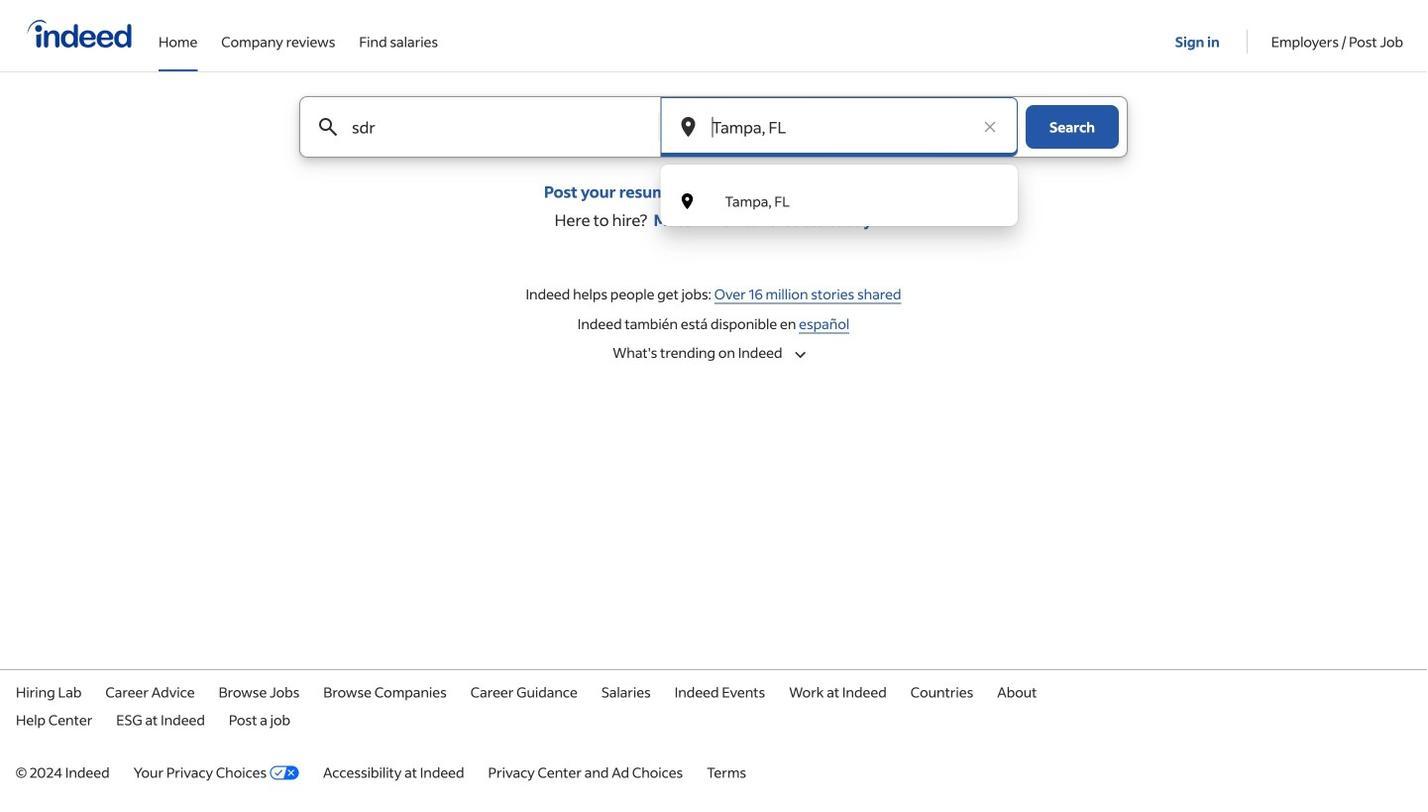 Task type: vqa. For each thing, say whether or not it's contained in the screenshot.
leftmost missing qualification image
no



Task type: describe. For each thing, give the bounding box(es) containing it.
Edit location text field
[[709, 97, 971, 157]]

clear location input image
[[981, 117, 1001, 137]]



Task type: locate. For each thing, give the bounding box(es) containing it.
section
[[0, 275, 1428, 343]]

main content
[[0, 96, 1428, 367]]

search: Job title, keywords, or company text field
[[348, 97, 626, 157]]

None search field
[[284, 96, 1144, 226]]



